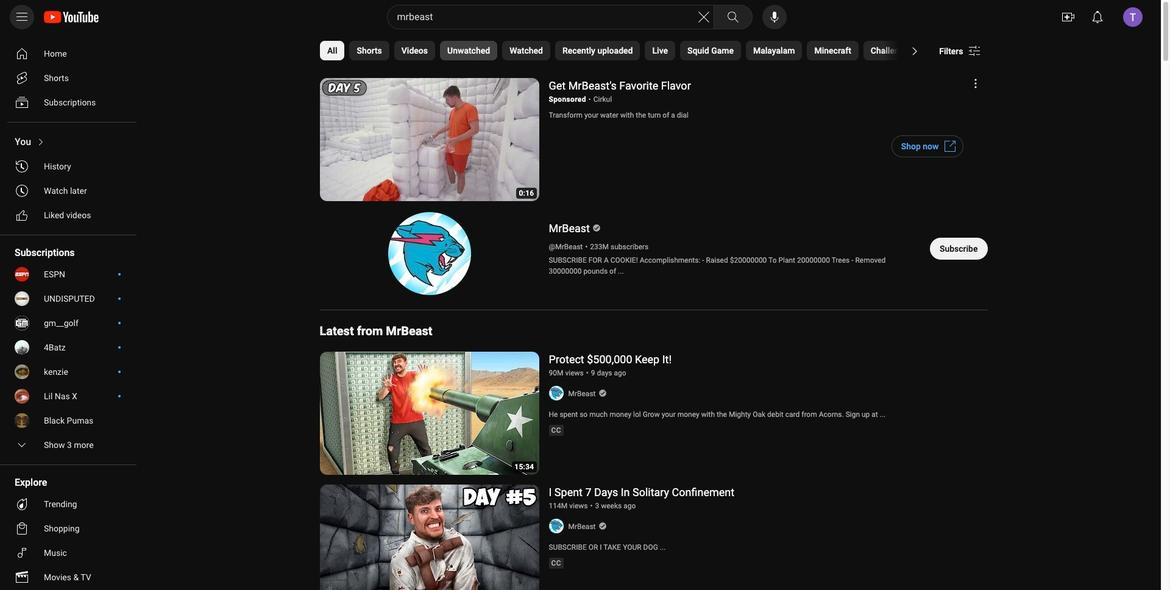 Task type: locate. For each thing, give the bounding box(es) containing it.
1 option from the top
[[7, 41, 132, 66]]

go to channel image
[[549, 386, 564, 400]]

tab list
[[320, 36, 1138, 65]]

option
[[7, 41, 132, 66], [7, 66, 132, 90], [7, 90, 132, 115], [7, 130, 132, 154], [7, 154, 132, 179], [7, 179, 132, 203], [7, 203, 132, 227], [7, 408, 132, 433], [7, 433, 132, 457], [7, 492, 132, 516], [7, 516, 132, 541], [7, 541, 132, 565], [7, 565, 132, 589]]

lil nas x. new content available. option
[[7, 384, 132, 408]]

gm__golf. new content available. option
[[7, 311, 132, 335]]

9 option from the top
[[7, 433, 132, 457]]

i spent 7 days in solitary confinement by mrbeast 114,147,572 views 3 weeks ago 20 minutes element
[[549, 486, 735, 499]]

go to channel image
[[549, 519, 564, 533]]

13 option from the top
[[7, 565, 132, 589]]

None text field
[[940, 46, 963, 56], [901, 141, 939, 151], [940, 46, 963, 56], [901, 141, 939, 151]]

avatar image image
[[1123, 7, 1143, 27]]

Search text field
[[397, 9, 696, 25]]

12 option from the top
[[7, 541, 132, 565]]

4batz. new content available. option
[[7, 335, 132, 360]]

None search field
[[365, 5, 755, 29]]

5 option from the top
[[7, 154, 132, 179]]

None text field
[[940, 244, 978, 254]]



Task type: vqa. For each thing, say whether or not it's contained in the screenshot.
16 seconds element
yes



Task type: describe. For each thing, give the bounding box(es) containing it.
espn. new content available. option
[[7, 262, 132, 286]]

10 option from the top
[[7, 492, 132, 516]]

3 option from the top
[[7, 90, 132, 115]]

8 option from the top
[[7, 408, 132, 433]]

4 option from the top
[[7, 130, 132, 154]]

kenzie. new content available. option
[[7, 360, 132, 384]]

15 minutes, 34 seconds element
[[515, 463, 534, 471]]

6 option from the top
[[7, 179, 132, 203]]

11 option from the top
[[7, 516, 132, 541]]

16 seconds element
[[519, 190, 534, 197]]

7 option from the top
[[7, 203, 132, 227]]

2 option from the top
[[7, 66, 132, 90]]

protect $500,000 keep it! by mrbeast 90,730,994 views 9 days ago 15 minutes element
[[549, 353, 672, 366]]

undisputed. new content available. option
[[7, 286, 132, 311]]



